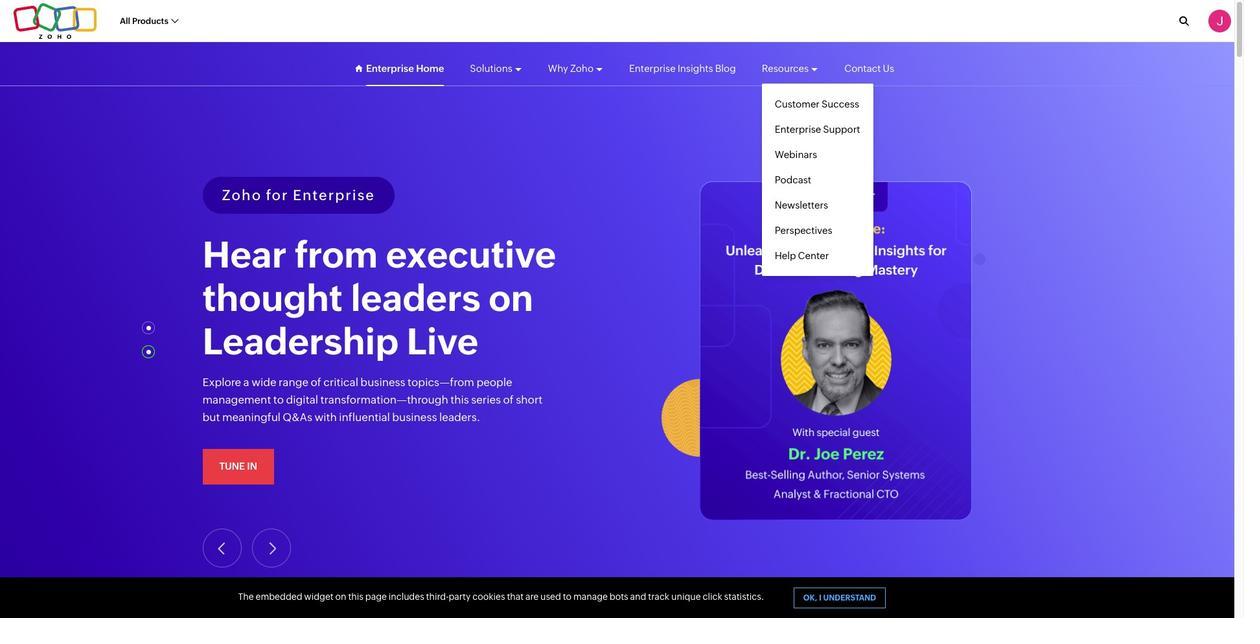 Task type: vqa. For each thing, say whether or not it's contained in the screenshot.
party at the bottom left of the page
yes



Task type: describe. For each thing, give the bounding box(es) containing it.
ok,
[[804, 594, 818, 603]]

explore
[[203, 376, 241, 389]]

webinars link
[[762, 142, 874, 167]]

enterprise home link
[[366, 51, 444, 86]]

enterprise for enterprise home
[[366, 63, 414, 74]]

help center
[[775, 250, 829, 261]]

why zoho
[[548, 63, 594, 74]]

leaders.
[[440, 411, 481, 424]]

perspectives
[[775, 225, 833, 236]]

this inside explore a wide range of critical business topics—from people management to digital transformation—through this series of short but meaningful q&as with influential business leaders.
[[451, 393, 469, 406]]

previous
[[205, 544, 239, 553]]

0 vertical spatial of
[[311, 376, 321, 389]]

tune
[[219, 461, 245, 472]]

enterprise for enterprise insights blog
[[630, 63, 676, 74]]

webinars
[[775, 149, 818, 160]]

to inside explore a wide range of critical business topics—from people management to digital transformation—through this series of short but meaningful q&as with influential business leaders.
[[273, 393, 284, 406]]

page
[[365, 592, 387, 602]]

click
[[703, 592, 723, 602]]

wide
[[252, 376, 277, 389]]

in
[[247, 461, 257, 472]]

range
[[279, 376, 309, 389]]

that
[[507, 592, 524, 602]]

hear from executive thought leaders on leadership live
[[203, 234, 556, 363]]

the embedded widget on this page includes third-party cookies that are used to manage bots and track unique click statistics.
[[238, 592, 765, 602]]

party
[[449, 592, 471, 602]]

insights
[[678, 63, 714, 74]]

resources
[[762, 63, 809, 74]]

bots
[[610, 592, 629, 602]]

customer
[[775, 98, 820, 109]]

center
[[798, 250, 829, 261]]

leadership
[[203, 321, 399, 363]]

critical
[[324, 376, 358, 389]]

management
[[203, 393, 271, 406]]

newsletters link
[[762, 192, 874, 218]]

statistics.
[[725, 592, 765, 602]]

track
[[648, 592, 670, 602]]

all products
[[120, 16, 168, 26]]

digital
[[286, 393, 318, 406]]

previous button
[[203, 529, 241, 568]]

influential
[[339, 411, 390, 424]]

podcast link
[[762, 167, 874, 192]]

explore a wide range of critical business topics—from people management to digital transformation—through this series of short but meaningful q&as with influential business leaders.
[[203, 376, 543, 424]]

contact
[[845, 63, 881, 74]]

newsletters
[[775, 199, 829, 210]]

customer success
[[775, 98, 860, 109]]

from
[[295, 234, 378, 276]]

manage
[[574, 592, 608, 602]]

all products link
[[120, 9, 178, 33]]



Task type: locate. For each thing, give the bounding box(es) containing it.
leadership live image
[[700, 182, 972, 521]]

understand
[[824, 594, 877, 603]]

tab list
[[145, 326, 157, 374]]

1 horizontal spatial of
[[503, 393, 514, 406]]

leaders
[[351, 278, 481, 319]]

used
[[541, 592, 561, 602]]

topics—from
[[408, 376, 475, 389]]

tune in
[[219, 461, 257, 472]]

1 horizontal spatial on
[[489, 278, 534, 319]]

this up the leaders.
[[451, 393, 469, 406]]

this
[[451, 393, 469, 406], [348, 592, 364, 602]]

business down "transformation—through"
[[392, 411, 437, 424]]

enterprise support
[[775, 123, 861, 135]]

short
[[516, 393, 543, 406]]

unique
[[672, 592, 701, 602]]

enterprise left insights
[[630, 63, 676, 74]]

2 horizontal spatial enterprise
[[775, 123, 822, 135]]

1 horizontal spatial enterprise
[[630, 63, 676, 74]]

1 vertical spatial of
[[503, 393, 514, 406]]

0 vertical spatial business
[[361, 376, 406, 389]]

are
[[526, 592, 539, 602]]

enterprise insights blog link
[[630, 51, 736, 86]]

business up "transformation—through"
[[361, 376, 406, 389]]

products
[[132, 16, 168, 26]]

1 vertical spatial business
[[392, 411, 437, 424]]

to right used
[[563, 592, 572, 602]]

1 horizontal spatial to
[[563, 592, 572, 602]]

enterprise insights blog
[[630, 63, 736, 74]]

of
[[311, 376, 321, 389], [503, 393, 514, 406]]

q&as
[[283, 411, 313, 424]]

help
[[775, 250, 796, 261]]

1 vertical spatial this
[[348, 592, 364, 602]]

to
[[273, 393, 284, 406], [563, 592, 572, 602]]

on down executive
[[489, 278, 534, 319]]

i
[[819, 594, 822, 603]]

0 vertical spatial on
[[489, 278, 534, 319]]

with
[[315, 411, 337, 424]]

on right widget
[[336, 592, 347, 602]]

enterprise support link
[[762, 116, 874, 142]]

hear
[[203, 234, 287, 276]]

this left the page on the left
[[348, 592, 364, 602]]

0 vertical spatial this
[[451, 393, 469, 406]]

third-
[[426, 592, 449, 602]]

support
[[823, 123, 861, 135]]

but
[[203, 411, 220, 424]]

zoho
[[570, 63, 594, 74]]

solutions
[[470, 63, 513, 74]]

next
[[262, 544, 281, 553]]

a
[[243, 376, 249, 389]]

us
[[883, 63, 895, 74]]

the
[[238, 592, 254, 602]]

business
[[361, 376, 406, 389], [392, 411, 437, 424]]

success
[[822, 98, 860, 109]]

1 vertical spatial to
[[563, 592, 572, 602]]

blog
[[715, 63, 736, 74]]

all
[[120, 16, 130, 26]]

thought
[[203, 278, 343, 319]]

on inside hear from executive thought leaders on leadership live
[[489, 278, 534, 319]]

enterprise home
[[366, 63, 444, 74]]

enterprise for enterprise support
[[775, 123, 822, 135]]

includes
[[389, 592, 424, 602]]

0 horizontal spatial to
[[273, 393, 284, 406]]

customer success link
[[762, 91, 874, 116]]

meaningful
[[222, 411, 281, 424]]

home
[[416, 63, 444, 74]]

cookies
[[473, 592, 505, 602]]

embedded
[[256, 592, 302, 602]]

contact us link
[[845, 51, 895, 86]]

widget
[[304, 592, 334, 602]]

live
[[407, 321, 479, 363]]

executive
[[386, 234, 556, 276]]

0 horizontal spatial this
[[348, 592, 364, 602]]

contact us
[[845, 63, 895, 74]]

1 vertical spatial on
[[336, 592, 347, 602]]

podcast
[[775, 174, 812, 185]]

0 vertical spatial to
[[273, 393, 284, 406]]

perspectives link
[[762, 218, 874, 243]]

help center link
[[762, 243, 874, 268]]

enterprise left "home"
[[366, 63, 414, 74]]

people
[[477, 376, 513, 389]]

tune in link
[[203, 449, 274, 485]]

of left short
[[503, 393, 514, 406]]

and
[[631, 592, 647, 602]]

to down wide
[[273, 393, 284, 406]]

ok, i understand
[[804, 594, 877, 603]]

of up digital
[[311, 376, 321, 389]]

enterprise down customer
[[775, 123, 822, 135]]

0 horizontal spatial of
[[311, 376, 321, 389]]

enterprise
[[366, 63, 414, 74], [630, 63, 676, 74], [775, 123, 822, 135]]

on
[[489, 278, 534, 319], [336, 592, 347, 602]]

transformation—through
[[321, 393, 448, 406]]

next button
[[252, 529, 291, 568]]

series
[[471, 393, 501, 406]]

why
[[548, 63, 569, 74]]

0 horizontal spatial enterprise
[[366, 63, 414, 74]]

james peterson image
[[1209, 10, 1232, 32]]

0 horizontal spatial on
[[336, 592, 347, 602]]

1 horizontal spatial this
[[451, 393, 469, 406]]



